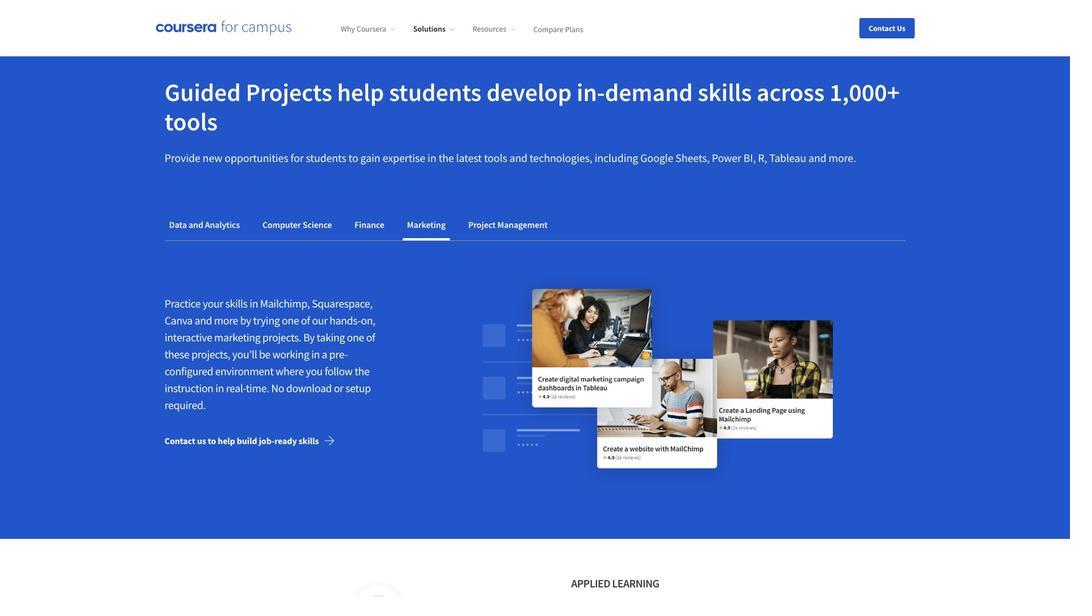 Task type: describe. For each thing, give the bounding box(es) containing it.
contact us to help build job-ready skills
[[165, 436, 319, 447]]

applied
[[571, 577, 611, 591]]

taking
[[317, 331, 345, 345]]

resources
[[473, 24, 507, 34]]

contact us to help build job-ready skills link
[[165, 428, 344, 455]]

canva
[[165, 314, 193, 328]]

where
[[276, 365, 304, 379]]

project
[[468, 219, 496, 231]]

marketing button
[[403, 211, 450, 239]]

tools inside guided projects help students develop in-demand skills across 1,000+ tools
[[165, 106, 218, 137]]

practice your skills in mailchimp, squarespace, canva and more by trying one of our hands-on, interactive marketing projects. by taking one of these projects, you'll be working in a pre- configured environment where you follow the instruction in real-time. no download or setup required.
[[165, 297, 375, 413]]

download
[[286, 381, 332, 396]]

provide new opportunities for students to gain expertise in the latest tools and technologies, including google sheets, power bi, r, tableau and more.
[[165, 151, 857, 165]]

more
[[214, 314, 238, 328]]

required.
[[165, 398, 206, 413]]

ready
[[275, 436, 297, 447]]

these
[[165, 348, 189, 362]]

by
[[304, 331, 315, 345]]

project management
[[468, 219, 548, 231]]

and inside practice your skills in mailchimp, squarespace, canva and more by trying one of our hands-on, interactive marketing projects. by taking one of these projects, you'll be working in a pre- configured environment where you follow the instruction in real-time. no download or setup required.
[[195, 314, 212, 328]]

1 vertical spatial of
[[366, 331, 375, 345]]

compare
[[534, 24, 564, 34]]

opportunities
[[225, 151, 289, 165]]

a
[[322, 348, 327, 362]]

across
[[757, 77, 825, 108]]

follow
[[325, 365, 353, 379]]

build
[[237, 436, 257, 447]]

skills inside practice your skills in mailchimp, squarespace, canva and more by trying one of our hands-on, interactive marketing projects. by taking one of these projects, you'll be working in a pre- configured environment where you follow the instruction in real-time. no download or setup required.
[[225, 297, 248, 311]]

project management button
[[464, 211, 552, 239]]

1 vertical spatial students
[[306, 151, 347, 165]]

pre-
[[329, 348, 348, 362]]

contact us button
[[860, 18, 915, 38]]

provide
[[165, 151, 201, 165]]

develop
[[487, 77, 572, 108]]

computer science
[[263, 219, 332, 231]]

and left technologies,
[[510, 151, 528, 165]]

be
[[259, 348, 271, 362]]

your
[[203, 297, 223, 311]]

for
[[291, 151, 304, 165]]

sheets,
[[676, 151, 710, 165]]

coursera
[[357, 24, 386, 34]]

solutions link
[[413, 24, 455, 34]]

job-
[[259, 436, 275, 447]]

more.
[[829, 151, 857, 165]]

analytics
[[205, 219, 240, 231]]

plans
[[565, 24, 584, 34]]

compare plans link
[[534, 24, 584, 34]]

skills for demand
[[698, 77, 752, 108]]

trying
[[253, 314, 280, 328]]

content tabs tab list
[[165, 211, 906, 241]]

guided projects help students develop in-demand skills across 1,000+ tools
[[165, 77, 900, 137]]

and left more.
[[809, 151, 827, 165]]

marketing
[[214, 331, 261, 345]]

1 horizontal spatial to
[[349, 151, 358, 165]]

contact us
[[869, 23, 906, 33]]

guided
[[165, 77, 241, 108]]

projects,
[[192, 348, 230, 362]]

setup
[[346, 381, 371, 396]]

why coursera
[[341, 24, 386, 34]]

technologies,
[[530, 151, 593, 165]]



Task type: locate. For each thing, give the bounding box(es) containing it.
0 vertical spatial to
[[349, 151, 358, 165]]

you
[[306, 365, 323, 379]]

of down on,
[[366, 331, 375, 345]]

0 horizontal spatial of
[[301, 314, 310, 328]]

hands-
[[330, 314, 361, 328]]

new
[[203, 151, 223, 165]]

environment
[[215, 365, 274, 379]]

0 vertical spatial contact
[[869, 23, 896, 33]]

0 horizontal spatial tools
[[165, 106, 218, 137]]

0 vertical spatial help
[[337, 77, 384, 108]]

science
[[303, 219, 332, 231]]

expertise
[[383, 151, 426, 165]]

management
[[498, 219, 548, 231]]

2 vertical spatial skills
[[299, 436, 319, 447]]

you'll
[[232, 348, 257, 362]]

to right the us
[[208, 436, 216, 447]]

and
[[510, 151, 528, 165], [809, 151, 827, 165], [189, 219, 203, 231], [195, 314, 212, 328]]

data and analytics
[[169, 219, 240, 231]]

one
[[282, 314, 299, 328], [347, 331, 364, 345]]

the up setup
[[355, 365, 370, 379]]

squarespace,
[[312, 297, 373, 311]]

the inside practice your skills in mailchimp, squarespace, canva and more by trying one of our hands-on, interactive marketing projects. by taking one of these projects, you'll be working in a pre- configured environment where you follow the instruction in real-time. no download or setup required.
[[355, 365, 370, 379]]

skills inside contact us to help build job-ready skills link
[[299, 436, 319, 447]]

0 horizontal spatial contact
[[165, 436, 195, 447]]

compare plans
[[534, 24, 584, 34]]

skills for ready
[[299, 436, 319, 447]]

by
[[240, 314, 251, 328]]

of
[[301, 314, 310, 328], [366, 331, 375, 345]]

us
[[897, 23, 906, 33]]

contact inside "button"
[[869, 23, 896, 33]]

marketing course image image
[[437, 268, 879, 494]]

1 horizontal spatial of
[[366, 331, 375, 345]]

0 vertical spatial the
[[439, 151, 454, 165]]

the
[[439, 151, 454, 165], [355, 365, 370, 379]]

1 horizontal spatial skills
[[299, 436, 319, 447]]

the left latest
[[439, 151, 454, 165]]

contact left the us
[[165, 436, 195, 447]]

skills
[[698, 77, 752, 108], [225, 297, 248, 311], [299, 436, 319, 447]]

practice
[[165, 297, 201, 311]]

mailchimp,
[[260, 297, 310, 311]]

1 vertical spatial to
[[208, 436, 216, 447]]

tools
[[165, 106, 218, 137], [484, 151, 508, 165]]

1 vertical spatial contact
[[165, 436, 195, 447]]

no
[[271, 381, 284, 396]]

students inside guided projects help students develop in-demand skills across 1,000+ tools
[[389, 77, 482, 108]]

working
[[273, 348, 309, 362]]

of left our
[[301, 314, 310, 328]]

computer science button
[[258, 211, 337, 239]]

in left a
[[311, 348, 320, 362]]

coursera for campus image
[[156, 20, 291, 36]]

tools up the provide
[[165, 106, 218, 137]]

solutions
[[413, 24, 446, 34]]

0 horizontal spatial the
[[355, 365, 370, 379]]

us
[[197, 436, 206, 447]]

bi,
[[744, 151, 756, 165]]

0 horizontal spatial one
[[282, 314, 299, 328]]

configured
[[165, 365, 213, 379]]

1 vertical spatial tools
[[484, 151, 508, 165]]

finance button
[[350, 211, 389, 239]]

0 vertical spatial skills
[[698, 77, 752, 108]]

r,
[[758, 151, 768, 165]]

to left 'gain'
[[349, 151, 358, 165]]

latest
[[456, 151, 482, 165]]

and inside button
[[189, 219, 203, 231]]

skills inside guided projects help students develop in-demand skills across 1,000+ tools
[[698, 77, 752, 108]]

1 vertical spatial the
[[355, 365, 370, 379]]

google
[[641, 151, 674, 165]]

why coursera link
[[341, 24, 395, 34]]

or
[[334, 381, 344, 396]]

on,
[[361, 314, 375, 328]]

0 horizontal spatial students
[[306, 151, 347, 165]]

help inside guided projects help students develop in-demand skills across 1,000+ tools
[[337, 77, 384, 108]]

including
[[595, 151, 638, 165]]

1 vertical spatial help
[[218, 436, 235, 447]]

and down your
[[195, 314, 212, 328]]

0 horizontal spatial skills
[[225, 297, 248, 311]]

one down mailchimp,
[[282, 314, 299, 328]]

one down the hands-
[[347, 331, 364, 345]]

marketing
[[407, 219, 446, 231]]

1 vertical spatial one
[[347, 331, 364, 345]]

0 vertical spatial students
[[389, 77, 482, 108]]

0 vertical spatial one
[[282, 314, 299, 328]]

1 horizontal spatial the
[[439, 151, 454, 165]]

1 horizontal spatial contact
[[869, 23, 896, 33]]

applied learning
[[571, 577, 660, 591]]

gain
[[361, 151, 381, 165]]

2 horizontal spatial skills
[[698, 77, 752, 108]]

students
[[389, 77, 482, 108], [306, 151, 347, 165]]

data
[[169, 219, 187, 231]]

and right data
[[189, 219, 203, 231]]

why
[[341, 24, 355, 34]]

in left real-
[[216, 381, 224, 396]]

in-
[[577, 77, 605, 108]]

1,000+
[[830, 77, 900, 108]]

0 vertical spatial of
[[301, 314, 310, 328]]

learning
[[613, 577, 660, 591]]

to
[[349, 151, 358, 165], [208, 436, 216, 447]]

tableau
[[770, 151, 807, 165]]

projects
[[246, 77, 332, 108]]

tools right latest
[[484, 151, 508, 165]]

contact for contact us to help build job-ready skills
[[165, 436, 195, 447]]

1 horizontal spatial tools
[[484, 151, 508, 165]]

time.
[[246, 381, 269, 396]]

contact left us
[[869, 23, 896, 33]]

1 horizontal spatial help
[[337, 77, 384, 108]]

1 vertical spatial skills
[[225, 297, 248, 311]]

contact for contact us
[[869, 23, 896, 33]]

our
[[312, 314, 328, 328]]

interactive
[[165, 331, 212, 345]]

contact
[[869, 23, 896, 33], [165, 436, 195, 447]]

1 horizontal spatial one
[[347, 331, 364, 345]]

computer
[[263, 219, 301, 231]]

help
[[337, 77, 384, 108], [218, 436, 235, 447]]

0 horizontal spatial help
[[218, 436, 235, 447]]

data and analytics button
[[165, 211, 244, 239]]

in right expertise
[[428, 151, 437, 165]]

power
[[712, 151, 742, 165]]

real-
[[226, 381, 246, 396]]

0 vertical spatial tools
[[165, 106, 218, 137]]

1 horizontal spatial students
[[389, 77, 482, 108]]

finance
[[355, 219, 385, 231]]

instruction
[[165, 381, 214, 396]]

0 horizontal spatial to
[[208, 436, 216, 447]]

resources link
[[473, 24, 516, 34]]

in up by at the left bottom
[[250, 297, 258, 311]]



Task type: vqa. For each thing, say whether or not it's contained in the screenshot.
list item to the middle
no



